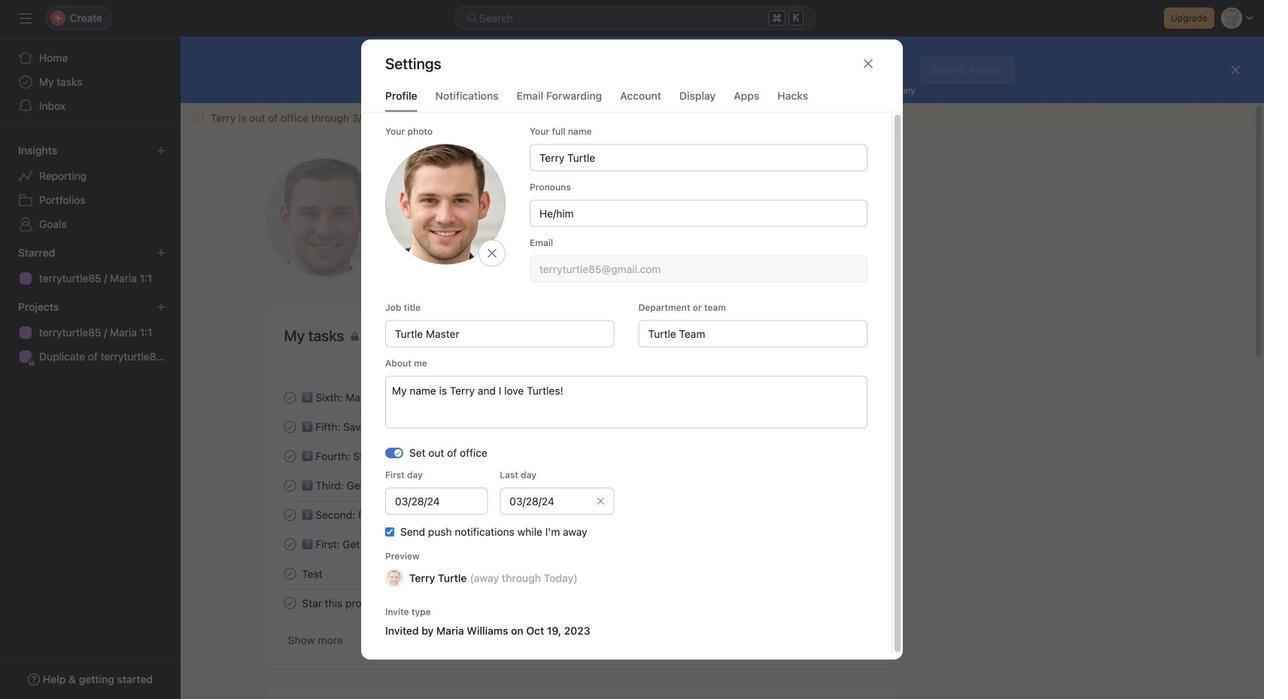 Task type: vqa. For each thing, say whether or not it's contained in the screenshot.
5
no



Task type: describe. For each thing, give the bounding box(es) containing it.
Optional text field
[[500, 488, 615, 515]]

mark complete image for 3rd mark complete option from the bottom of the page
[[281, 506, 299, 524]]

dismiss image
[[1230, 64, 1242, 76]]

4 mark complete checkbox from the top
[[281, 536, 299, 554]]

close this dialog image
[[863, 58, 875, 70]]

3 mark complete checkbox from the top
[[281, 565, 299, 583]]

global element
[[0, 37, 181, 127]]

1 mark complete checkbox from the top
[[281, 418, 299, 436]]

1 list item from the top
[[266, 383, 897, 413]]

clear date image
[[597, 497, 606, 506]]

insights element
[[0, 137, 181, 239]]

1 mark complete checkbox from the top
[[281, 389, 299, 407]]

4 mark complete checkbox from the top
[[281, 594, 299, 612]]

2 list item from the top
[[266, 413, 897, 442]]

mark complete image for 4th mark complete option from the top
[[281, 594, 299, 612]]

2 mark complete checkbox from the top
[[281, 506, 299, 524]]

projects element
[[0, 294, 181, 372]]



Task type: locate. For each thing, give the bounding box(es) containing it.
mark complete image
[[281, 418, 299, 436], [281, 448, 299, 466], [281, 477, 299, 495], [281, 594, 299, 612]]

option group
[[616, 55, 898, 82]]

4 mark complete image from the top
[[281, 594, 299, 612]]

mark complete image for third mark complete checkbox from the bottom of the page
[[281, 448, 299, 466]]

3 mark complete checkbox from the top
[[281, 477, 299, 495]]

upload new photo image
[[385, 144, 506, 265]]

None checkbox
[[385, 528, 394, 537]]

None text field
[[530, 256, 868, 283], [385, 320, 615, 348], [530, 256, 868, 283], [385, 320, 615, 348]]

switch
[[385, 448, 403, 458]]

2 mark complete checkbox from the top
[[281, 448, 299, 466]]

hide sidebar image
[[20, 12, 32, 24]]

mark complete image for fourth mark complete checkbox from the top of the page
[[281, 536, 299, 554]]

starred element
[[0, 239, 181, 294]]

list item
[[266, 383, 897, 413], [266, 413, 897, 442]]

3 mark complete image from the top
[[281, 536, 299, 554]]

mark complete image for 3rd mark complete checkbox
[[281, 477, 299, 495]]

Mark complete checkbox
[[281, 418, 299, 436], [281, 448, 299, 466], [281, 477, 299, 495], [281, 536, 299, 554]]

mark complete image for second mark complete option from the bottom of the page
[[281, 565, 299, 583]]

Mark complete checkbox
[[281, 389, 299, 407], [281, 506, 299, 524], [281, 565, 299, 583], [281, 594, 299, 612]]

mark complete image inside list item
[[281, 389, 299, 407]]

1 mark complete image from the top
[[281, 389, 299, 407]]

2 mark complete image from the top
[[281, 448, 299, 466]]

Third-person pronouns (e.g. she/her/hers) text field
[[530, 200, 868, 227]]

mark complete image
[[281, 389, 299, 407], [281, 506, 299, 524], [281, 536, 299, 554], [281, 565, 299, 583]]

2 mark complete image from the top
[[281, 506, 299, 524]]

mark complete image for fourth mark complete checkbox from the bottom
[[281, 418, 299, 436]]

None radio
[[667, 55, 693, 82], [744, 55, 770, 82], [820, 55, 847, 82], [846, 55, 872, 82], [667, 55, 693, 82], [744, 55, 770, 82], [820, 55, 847, 82], [846, 55, 872, 82]]

None radio
[[616, 55, 642, 82], [641, 55, 668, 82], [693, 55, 719, 82], [718, 55, 744, 82], [769, 55, 796, 82], [795, 55, 821, 82], [872, 55, 898, 82], [616, 55, 642, 82], [641, 55, 668, 82], [693, 55, 719, 82], [718, 55, 744, 82], [769, 55, 796, 82], [795, 55, 821, 82], [872, 55, 898, 82]]

remove photo image
[[486, 247, 498, 259]]

settings tab list
[[361, 88, 903, 113]]

1 mark complete image from the top
[[281, 418, 299, 436]]

4 mark complete image from the top
[[281, 565, 299, 583]]

None text field
[[530, 144, 868, 171], [639, 320, 868, 348], [385, 488, 488, 515], [530, 144, 868, 171], [639, 320, 868, 348], [385, 488, 488, 515]]

mark complete image for 4th mark complete option from the bottom of the page
[[281, 389, 299, 407]]

I usually work from 9am-5pm PST. Feel free to assign me a task with a due date anytime. Also, I love dogs! text field
[[385, 376, 868, 429]]

3 mark complete image from the top
[[281, 477, 299, 495]]

dialog
[[361, 40, 903, 660]]



